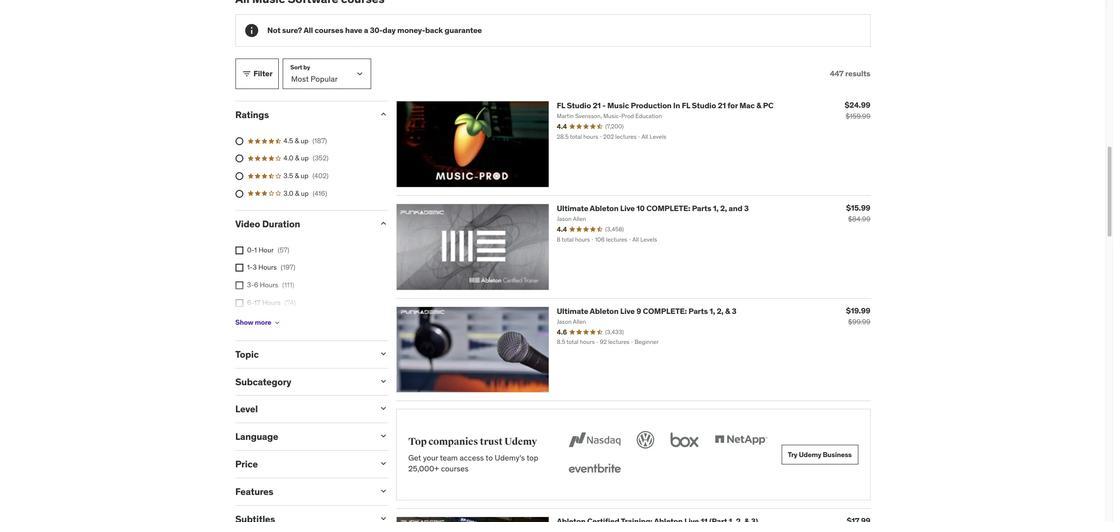 Task type: locate. For each thing, give the bounding box(es) containing it.
studio
[[567, 100, 592, 110], [692, 100, 717, 110]]

0 vertical spatial udemy
[[505, 436, 538, 448]]

21
[[593, 100, 601, 110], [718, 100, 726, 110]]

xsmall image inside "show more" "button"
[[274, 319, 281, 327]]

ultimate ableton live 9 complete: parts 1, 2, & 3
[[557, 306, 737, 316]]

ableton left 10
[[590, 203, 619, 213]]

1 vertical spatial ultimate
[[557, 306, 589, 316]]

4.0
[[284, 154, 294, 163]]

have
[[345, 25, 363, 35]]

3 for ultimate ableton live 9 complete: parts 1, 2, & 3
[[732, 306, 737, 316]]

&
[[757, 100, 762, 110], [295, 136, 299, 145], [295, 154, 299, 163], [295, 171, 299, 180], [295, 189, 299, 198], [726, 306, 731, 316]]

language
[[235, 431, 278, 442]]

(187)
[[313, 136, 327, 145]]

0 vertical spatial parts
[[693, 203, 712, 213]]

price button
[[235, 458, 371, 470]]

0 vertical spatial 3
[[745, 203, 749, 213]]

up for 3.0 & up
[[301, 189, 309, 198]]

hours down 0-1 hour (57)
[[259, 263, 277, 272]]

small image
[[242, 69, 252, 79], [379, 219, 388, 228], [379, 404, 388, 414], [379, 514, 388, 522]]

live for 9
[[621, 306, 635, 316]]

1 21 from the left
[[593, 100, 601, 110]]

$24.99
[[845, 100, 871, 110]]

0 horizontal spatial 3
[[253, 263, 257, 272]]

1 small image from the top
[[379, 109, 388, 119]]

complete: right 10
[[647, 203, 691, 213]]

3 small image from the top
[[379, 376, 388, 386]]

box image
[[669, 429, 702, 451]]

xsmall image
[[235, 299, 243, 307]]

companies
[[429, 436, 479, 448]]

0 vertical spatial 2,
[[721, 203, 728, 213]]

a
[[364, 25, 369, 35]]

eventbrite image
[[567, 459, 623, 480]]

production
[[631, 100, 672, 110]]

2 vertical spatial 3
[[732, 306, 737, 316]]

17+
[[247, 316, 258, 324]]

1 ableton from the top
[[590, 203, 619, 213]]

2 horizontal spatial 3
[[745, 203, 749, 213]]

1 vertical spatial 1,
[[710, 306, 716, 316]]

fl studio 21 - music production in fl studio 21 for mac & pc link
[[557, 100, 774, 110]]

small image for subcategory
[[379, 376, 388, 386]]

1 horizontal spatial udemy
[[800, 450, 822, 459]]

live for 10
[[621, 203, 635, 213]]

0 vertical spatial live
[[621, 203, 635, 213]]

courses
[[315, 25, 344, 35], [441, 464, 469, 473]]

complete:
[[647, 203, 691, 213], [643, 306, 687, 316]]

2 ultimate from the top
[[557, 306, 589, 316]]

$19.99
[[847, 305, 871, 315]]

2 21 from the left
[[718, 100, 726, 110]]

topic button
[[235, 348, 371, 360]]

17+ hours
[[247, 316, 278, 324]]

filter button
[[235, 59, 279, 89]]

xsmall image for 1-
[[235, 264, 243, 272]]

up left (352) at the left top of page
[[301, 154, 309, 163]]

1 horizontal spatial 21
[[718, 100, 726, 110]]

try udemy business link
[[782, 445, 859, 465]]

up for 4.0 & up
[[301, 154, 309, 163]]

small image
[[379, 109, 388, 119], [379, 349, 388, 359], [379, 376, 388, 386], [379, 431, 388, 441], [379, 459, 388, 468], [379, 486, 388, 496]]

more
[[255, 318, 272, 327]]

studio right the in
[[692, 100, 717, 110]]

4 small image from the top
[[379, 431, 388, 441]]

0 vertical spatial ableton
[[590, 203, 619, 213]]

studio left -
[[567, 100, 592, 110]]

hours right 6
[[260, 281, 279, 289]]

2 live from the top
[[621, 306, 635, 316]]

1 vertical spatial ableton
[[590, 306, 619, 316]]

hours for 3-6 hours
[[260, 281, 279, 289]]

xsmall image left 3-
[[235, 281, 243, 289]]

0 horizontal spatial udemy
[[505, 436, 538, 448]]

0 vertical spatial complete:
[[647, 203, 691, 213]]

447
[[831, 69, 844, 78]]

xsmall image left 1-
[[235, 264, 243, 272]]

up left (187)
[[301, 136, 309, 145]]

0 horizontal spatial 21
[[593, 100, 601, 110]]

1 horizontal spatial courses
[[441, 464, 469, 473]]

courses down team
[[441, 464, 469, 473]]

back
[[425, 25, 443, 35]]

ableton left the 9
[[590, 306, 619, 316]]

in
[[674, 100, 681, 110]]

0 horizontal spatial courses
[[315, 25, 344, 35]]

5 small image from the top
[[379, 459, 388, 468]]

sure?
[[282, 25, 302, 35]]

fl right the in
[[682, 100, 691, 110]]

17
[[254, 298, 261, 307]]

0 vertical spatial ultimate
[[557, 203, 589, 213]]

21 left -
[[593, 100, 601, 110]]

2 ableton from the top
[[590, 306, 619, 316]]

small image for topic
[[379, 349, 388, 359]]

2 fl from the left
[[682, 100, 691, 110]]

3
[[745, 203, 749, 213], [253, 263, 257, 272], [732, 306, 737, 316]]

0 horizontal spatial studio
[[567, 100, 592, 110]]

guarantee
[[445, 25, 482, 35]]

30-
[[370, 25, 383, 35]]

10
[[637, 203, 645, 213]]

(416)
[[313, 189, 327, 198]]

xsmall image left 0-
[[235, 246, 243, 254]]

top companies trust udemy get your team access to udemy's top 25,000+ courses
[[409, 436, 539, 473]]

live left the 9
[[621, 306, 635, 316]]

2,
[[721, 203, 728, 213], [717, 306, 724, 316]]

topic
[[235, 348, 259, 360]]

1 live from the top
[[621, 203, 635, 213]]

video
[[235, 218, 260, 230]]

pc
[[764, 100, 774, 110]]

subcategory button
[[235, 376, 371, 388]]

xsmall image for 3-
[[235, 281, 243, 289]]

try
[[789, 450, 798, 459]]

$15.99
[[847, 203, 871, 212]]

21 left for
[[718, 100, 726, 110]]

1 horizontal spatial fl
[[682, 100, 691, 110]]

1 vertical spatial udemy
[[800, 450, 822, 459]]

complete: right the 9
[[643, 306, 687, 316]]

$99.99
[[849, 317, 871, 326]]

3.0
[[284, 189, 294, 198]]

& for 3.5 & up (402)
[[295, 171, 299, 180]]

0 vertical spatial 1,
[[714, 203, 719, 213]]

to
[[486, 453, 493, 462]]

1-3 hours (197)
[[247, 263, 296, 272]]

small image for ratings
[[379, 109, 388, 119]]

0 horizontal spatial fl
[[557, 100, 566, 110]]

team
[[440, 453, 458, 462]]

4.5 & up (187)
[[284, 136, 327, 145]]

fl
[[557, 100, 566, 110], [682, 100, 691, 110]]

parts
[[693, 203, 712, 213], [689, 306, 708, 316]]

1, for and
[[714, 203, 719, 213]]

xsmall image
[[235, 246, 243, 254], [235, 264, 243, 272], [235, 281, 243, 289], [274, 319, 281, 327]]

1 horizontal spatial studio
[[692, 100, 717, 110]]

$15.99 $84.99
[[847, 203, 871, 223]]

1 vertical spatial 3
[[253, 263, 257, 272]]

live
[[621, 203, 635, 213], [621, 306, 635, 316]]

show more button
[[235, 313, 281, 333]]

1,
[[714, 203, 719, 213], [710, 306, 716, 316]]

price
[[235, 458, 258, 470]]

ratings
[[235, 109, 269, 121]]

language button
[[235, 431, 371, 442]]

1 vertical spatial 2,
[[717, 306, 724, 316]]

up left '(416)' at top
[[301, 189, 309, 198]]

1 horizontal spatial 3
[[732, 306, 737, 316]]

1 ultimate from the top
[[557, 203, 589, 213]]

live left 10
[[621, 203, 635, 213]]

1 vertical spatial live
[[621, 306, 635, 316]]

2, for &
[[717, 306, 724, 316]]

complete: for 10
[[647, 203, 691, 213]]

& for 4.5 & up (187)
[[295, 136, 299, 145]]

2 small image from the top
[[379, 349, 388, 359]]

hours for 1-3 hours
[[259, 263, 277, 272]]

hour
[[259, 245, 274, 254]]

(111)
[[282, 281, 294, 289]]

hours right 17
[[262, 298, 281, 307]]

& for 3.0 & up (416)
[[295, 189, 299, 198]]

up
[[301, 136, 309, 145], [301, 154, 309, 163], [301, 171, 309, 180], [301, 189, 309, 198]]

3.5 & up (402)
[[284, 171, 329, 180]]

1 vertical spatial parts
[[689, 306, 708, 316]]

1 vertical spatial complete:
[[643, 306, 687, 316]]

udemy right try
[[800, 450, 822, 459]]

$24.99 $159.99
[[845, 100, 871, 121]]

courses right all
[[315, 25, 344, 35]]

3.5
[[284, 171, 293, 180]]

fl left -
[[557, 100, 566, 110]]

xsmall image right more
[[274, 319, 281, 327]]

udemy up udemy's
[[505, 436, 538, 448]]

6 small image from the top
[[379, 486, 388, 496]]

1 vertical spatial courses
[[441, 464, 469, 473]]

up left (402) in the left of the page
[[301, 171, 309, 180]]

2 studio from the left
[[692, 100, 717, 110]]

ultimate
[[557, 203, 589, 213], [557, 306, 589, 316]]

ableton for 9
[[590, 306, 619, 316]]



Task type: vqa. For each thing, say whether or not it's contained in the screenshot.
Ratings
yes



Task type: describe. For each thing, give the bounding box(es) containing it.
6-17 hours (74)
[[247, 298, 296, 307]]

video duration button
[[235, 218, 371, 230]]

ableton for 10
[[590, 203, 619, 213]]

ultimate ableton live 10 complete: parts 1, 2, and 3
[[557, 203, 749, 213]]

parts for &
[[689, 306, 708, 316]]

3-6 hours (111)
[[247, 281, 294, 289]]

6
[[254, 281, 258, 289]]

6-
[[247, 298, 254, 307]]

4.5
[[284, 136, 293, 145]]

0 vertical spatial courses
[[315, 25, 344, 35]]

nasdaq image
[[567, 429, 623, 451]]

music
[[608, 100, 630, 110]]

1 studio from the left
[[567, 100, 592, 110]]

subcategory
[[235, 376, 292, 388]]

small image for features
[[379, 486, 388, 496]]

(74)
[[285, 298, 296, 307]]

(57)
[[278, 245, 290, 254]]

ratings button
[[235, 109, 371, 121]]

& for 4.0 & up (352)
[[295, 154, 299, 163]]

1 fl from the left
[[557, 100, 566, 110]]

small image inside filter button
[[242, 69, 252, 79]]

access
[[460, 453, 484, 462]]

xsmall image for 0-
[[235, 246, 243, 254]]

small image for language
[[379, 431, 388, 441]]

top
[[409, 436, 427, 448]]

features button
[[235, 486, 371, 497]]

business
[[823, 450, 852, 459]]

ultimate ableton live 9 complete: parts 1, 2, & 3 link
[[557, 306, 737, 316]]

3 for ultimate ableton live 10 complete: parts 1, 2, and 3
[[745, 203, 749, 213]]

-
[[603, 100, 606, 110]]

small image for price
[[379, 459, 388, 468]]

show more
[[235, 318, 272, 327]]

get
[[409, 453, 421, 462]]

video duration
[[235, 218, 300, 230]]

hours for 6-17 hours
[[262, 298, 281, 307]]

1
[[254, 245, 257, 254]]

0-1 hour (57)
[[247, 245, 290, 254]]

show
[[235, 318, 254, 327]]

(352)
[[313, 154, 329, 163]]

ultimate for ultimate ableton live 9 complete: parts 1, 2, & 3
[[557, 306, 589, 316]]

and
[[729, 203, 743, 213]]

447 results status
[[831, 69, 871, 78]]

hours right 17+
[[260, 316, 278, 324]]

level button
[[235, 403, 371, 415]]

$84.99
[[849, 214, 871, 223]]

volkswagen image
[[635, 429, 657, 451]]

$19.99 $99.99
[[847, 305, 871, 326]]

udemy's
[[495, 453, 525, 462]]

up for 3.5 & up
[[301, 171, 309, 180]]

ultimate ableton live 10 complete: parts 1, 2, and 3 link
[[557, 203, 749, 213]]

parts for and
[[693, 203, 712, 213]]

2, for and
[[721, 203, 728, 213]]

3-
[[247, 281, 254, 289]]

features
[[235, 486, 274, 497]]

fl studio 21 - music production in fl studio 21 for mac & pc
[[557, 100, 774, 110]]

(402)
[[313, 171, 329, 180]]

all
[[304, 25, 313, 35]]

filter
[[254, 69, 273, 78]]

duration
[[262, 218, 300, 230]]

trust
[[480, 436, 503, 448]]

1, for &
[[710, 306, 716, 316]]

mac
[[740, 100, 755, 110]]

netapp image
[[713, 429, 770, 451]]

ultimate for ultimate ableton live 10 complete: parts 1, 2, and 3
[[557, 203, 589, 213]]

25,000+
[[409, 464, 440, 473]]

day
[[383, 25, 396, 35]]

your
[[423, 453, 439, 462]]

447 results
[[831, 69, 871, 78]]

for
[[728, 100, 738, 110]]

9
[[637, 306, 642, 316]]

not
[[267, 25, 281, 35]]

level
[[235, 403, 258, 415]]

udemy inside top companies trust udemy get your team access to udemy's top 25,000+ courses
[[505, 436, 538, 448]]

(197)
[[281, 263, 296, 272]]

3.0 & up (416)
[[284, 189, 327, 198]]

money-
[[398, 25, 425, 35]]

4.0 & up (352)
[[284, 154, 329, 163]]

complete: for 9
[[643, 306, 687, 316]]

results
[[846, 69, 871, 78]]

up for 4.5 & up
[[301, 136, 309, 145]]

0-
[[247, 245, 254, 254]]

not sure? all courses have a 30-day money-back guarantee
[[267, 25, 482, 35]]

courses inside top companies trust udemy get your team access to udemy's top 25,000+ courses
[[441, 464, 469, 473]]



